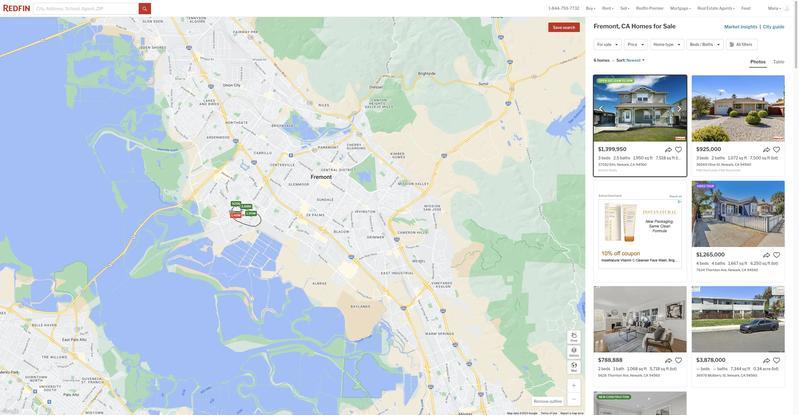 Task type: locate. For each thing, give the bounding box(es) containing it.
▾ inside buy ▾ dropdown button
[[594, 6, 596, 11]]

(lot) for $1,265,000
[[772, 261, 779, 266]]

photo of 36976 mulberry st, newark, ca 94560 image
[[692, 286, 785, 353]]

home type button
[[651, 39, 685, 50]]

0 vertical spatial st,
[[717, 163, 721, 167]]

7732
[[570, 6, 580, 11]]

2 3 beds from the left
[[697, 156, 709, 160]]

sq right the 1,068
[[639, 366, 644, 371]]

0 horizontal spatial report
[[561, 412, 569, 415]]

1 horizontal spatial 2
[[712, 156, 715, 160]]

newark, for $1,265,000
[[729, 268, 742, 272]]

st, for mulberry
[[723, 373, 727, 378]]

sq right the "6,250"
[[763, 261, 767, 266]]

map down options on the bottom of the page
[[572, 369, 577, 372]]

3 beds for $1,399,950
[[599, 156, 611, 160]]

elm,
[[610, 163, 617, 167]]

2 up olive
[[712, 156, 715, 160]]

beds / baths button
[[687, 39, 724, 50]]

▾ right maria at the top of page
[[780, 6, 782, 11]]

City, Address, School, Agent, ZIP search field
[[33, 3, 139, 14]]

1 horizontal spatial —
[[713, 366, 717, 371]]

—
[[697, 366, 700, 371], [713, 366, 717, 371]]

0 vertical spatial thornton
[[706, 268, 721, 272]]

▾ for rent ▾
[[612, 6, 614, 11]]

ca down 1,068 sq ft
[[644, 373, 649, 378]]

0 vertical spatial map
[[572, 369, 577, 372]]

favorite button image down metrolist services, inc (sacramento) image
[[676, 146, 683, 153]]

favorite button image
[[774, 252, 781, 259], [676, 357, 683, 364], [774, 357, 781, 364]]

real inside "dropdown button"
[[698, 6, 706, 11]]

favorite button image up 5,718 sq ft (lot)
[[676, 357, 683, 364]]

baths up 36976 mulberry st, newark, ca 94560
[[718, 366, 728, 371]]

report left the a
[[561, 412, 569, 415]]

▾ inside rent ▾ dropdown button
[[612, 6, 614, 11]]

▾ right sell
[[628, 6, 630, 11]]

925k
[[232, 201, 240, 205]]

video tour
[[697, 184, 715, 188]]

insights
[[741, 24, 758, 29]]

ft for 7,344 sq ft
[[748, 366, 751, 371]]

ca for 6626 thornton ave, newark, ca 94560
[[644, 373, 649, 378]]

(lot) right the "6,250"
[[772, 261, 779, 266]]

buy ▾ button
[[583, 0, 600, 17]]

ft right 7,518
[[672, 156, 675, 160]]

construction
[[607, 395, 630, 399]]

estate left agents
[[707, 6, 719, 11]]

2 for 2 beds
[[599, 366, 601, 371]]

94560 inside 37052 elm, newark, ca 94560 atlantic realty
[[636, 163, 647, 167]]

$925,000
[[697, 146, 722, 152]]

0 horizontal spatial ave,
[[623, 373, 630, 378]]

ft left 7,518
[[650, 156, 653, 160]]

ca down the "1,667 sq ft"
[[742, 268, 747, 272]]

sq right 1,950
[[645, 156, 649, 160]]

3 up 36569
[[697, 156, 699, 160]]

1,068 sq ft
[[628, 366, 647, 371]]

ft left the 7,500 on the right
[[745, 156, 748, 160]]

estate
[[707, 6, 719, 11], [733, 169, 741, 172]]

1 horizontal spatial pmz
[[720, 169, 726, 172]]

1 horizontal spatial thornton
[[706, 268, 721, 272]]

data
[[514, 412, 519, 415]]

▾ for mortgage ▾
[[690, 6, 692, 11]]

0 horizontal spatial map
[[508, 412, 513, 415]]

maria ▾
[[769, 6, 782, 11]]

$788,888
[[599, 357, 623, 363]]

(lot) right 5,718
[[670, 366, 677, 371]]

realty
[[609, 169, 618, 172]]

2 4 from the left
[[712, 261, 715, 266]]

ft for 1,667 sq ft
[[745, 261, 748, 266]]

newark, down 2.5 baths at the right top of the page
[[617, 163, 630, 167]]

video
[[697, 184, 706, 188]]

baths up 7634 thornton ave, newark, ca 94560
[[716, 261, 726, 266]]

ca down 1,950
[[631, 163, 636, 167]]

ave, for $788,888
[[623, 373, 630, 378]]

mortgage ▾
[[671, 6, 692, 11]]

city guide link
[[764, 24, 786, 30]]

favorite button image for $1,399,950
[[676, 146, 683, 153]]

guide
[[773, 24, 785, 29]]

new
[[599, 395, 606, 399]]

7,518
[[656, 156, 666, 160]]

next button image
[[677, 106, 683, 111]]

5 ▾ from the left
[[734, 6, 736, 11]]

94560 down 0.34 in the right of the page
[[747, 373, 758, 378]]

— for — baths
[[713, 366, 717, 371]]

metrolist services, inc (sacramento) image
[[774, 137, 784, 140]]

sq for 7,518
[[667, 156, 672, 160]]

thornton
[[706, 268, 721, 272], [608, 373, 623, 378]]

0 horizontal spatial 3
[[599, 156, 601, 160]]

map inside button
[[572, 369, 577, 372]]

2 for 2 baths
[[712, 156, 715, 160]]

ave, down bath
[[623, 373, 630, 378]]

report
[[670, 195, 679, 198], [561, 412, 569, 415]]

1 horizontal spatial map
[[572, 369, 577, 372]]

real down 36569
[[704, 169, 709, 172]]

0 vertical spatial report
[[670, 195, 679, 198]]

▾ for maria ▾
[[780, 6, 782, 11]]

newark, down 7,344
[[728, 373, 741, 378]]

favorite button checkbox down metrolist services, inc (sacramento) icon
[[774, 146, 781, 153]]

— up 36976
[[697, 366, 700, 371]]

0 horizontal spatial thornton
[[608, 373, 623, 378]]

sq right 5,718
[[661, 366, 666, 371]]

favorite button checkbox for $3,878,000
[[774, 357, 781, 364]]

remove outline
[[534, 399, 562, 404]]

rent ▾ button
[[600, 0, 618, 17]]

1 horizontal spatial 3 beds
[[697, 156, 709, 160]]

94560 down the 1,950 sq ft
[[636, 163, 647, 167]]

2 pmz from the left
[[720, 169, 726, 172]]

(lot) right the 7,500 on the right
[[772, 156, 779, 160]]

1 horizontal spatial st,
[[723, 373, 727, 378]]

0 horizontal spatial —
[[697, 366, 700, 371]]

1 vertical spatial map
[[508, 412, 513, 415]]

all filters
[[737, 42, 753, 47]]

3 beds up 37052
[[599, 156, 611, 160]]

6 ▾ from the left
[[780, 6, 782, 11]]

baths right "2.5"
[[621, 156, 631, 160]]

0 horizontal spatial favorite button image
[[676, 146, 683, 153]]

2 3 from the left
[[697, 156, 699, 160]]

6626
[[599, 373, 607, 378]]

ad region
[[599, 199, 682, 269]]

0.34 acre (lot)
[[754, 366, 779, 371]]

3 up 37052
[[599, 156, 601, 160]]

94560 down 5,718
[[650, 373, 661, 378]]

1 4 from the left
[[697, 261, 699, 266]]

newark, inside 36569 olive st, newark, ca 94560 pmz real estate, pmz real estate
[[722, 163, 735, 167]]

(lot) right acre
[[772, 366, 779, 371]]

1 vertical spatial 2
[[599, 366, 601, 371]]

— up mulberry
[[713, 366, 717, 371]]

favorite button image
[[676, 146, 683, 153], [774, 146, 781, 153]]

©2023
[[520, 412, 528, 415]]

3 beds for $925,000
[[697, 156, 709, 160]]

1 3 beds from the left
[[599, 156, 611, 160]]

beds up 6626
[[602, 366, 611, 371]]

ad
[[679, 195, 682, 198]]

2 — from the left
[[713, 366, 717, 371]]

thornton down the 1
[[608, 373, 623, 378]]

report inside button
[[670, 195, 679, 198]]

▾ inside real estate agents ▾ link
[[734, 6, 736, 11]]

1 vertical spatial estate
[[733, 169, 741, 172]]

sort :
[[617, 58, 626, 63]]

newark, for $3,878,000
[[728, 373, 741, 378]]

beds up 36569
[[700, 156, 709, 160]]

google image
[[1, 408, 20, 415]]

1 horizontal spatial report
[[670, 195, 679, 198]]

table
[[774, 59, 785, 65]]

2 ▾ from the left
[[612, 6, 614, 11]]

report for report ad
[[670, 195, 679, 198]]

•
[[613, 58, 614, 63]]

1 favorite button image from the left
[[676, 146, 683, 153]]

6,250 sq ft (lot)
[[751, 261, 779, 266]]

photo of 36569 olive st, newark, ca 94560 image
[[692, 75, 785, 142]]

6,250
[[751, 261, 762, 266]]

1 horizontal spatial 3
[[697, 156, 699, 160]]

ft left the "6,250"
[[745, 261, 748, 266]]

st, right olive
[[717, 163, 721, 167]]

ave,
[[721, 268, 728, 272], [623, 373, 630, 378]]

sq for 6,250
[[763, 261, 767, 266]]

1 horizontal spatial ave,
[[721, 268, 728, 272]]

1 vertical spatial report
[[561, 412, 569, 415]]

favorite button image up 6,250 sq ft (lot)
[[774, 252, 781, 259]]

2 beds
[[599, 366, 611, 371]]

0 horizontal spatial 3 beds
[[599, 156, 611, 160]]

map region
[[0, 0, 601, 415]]

st, inside 36569 olive st, newark, ca 94560 pmz real estate, pmz real estate
[[717, 163, 721, 167]]

▾ right rent
[[612, 6, 614, 11]]

7,344
[[731, 366, 742, 371]]

1 vertical spatial ave,
[[623, 373, 630, 378]]

▾ right agents
[[734, 6, 736, 11]]

estate down 1,072 sq ft at right
[[733, 169, 741, 172]]

7,500
[[751, 156, 762, 160]]

favorite button checkbox up 0.34 acre (lot)
[[774, 357, 781, 364]]

0 horizontal spatial 2
[[599, 366, 601, 371]]

▾ for buy ▾
[[594, 6, 596, 11]]

baths for $1,265,000
[[716, 261, 726, 266]]

favorite button image for $3,878,000
[[774, 357, 781, 364]]

▾ inside sell ▾ dropdown button
[[628, 6, 630, 11]]

0 horizontal spatial estate
[[707, 6, 719, 11]]

0 horizontal spatial pmz
[[697, 169, 703, 172]]

terms of use
[[541, 412, 558, 415]]

ft right 5,718
[[667, 366, 669, 371]]

ft for 1,072 sq ft
[[745, 156, 748, 160]]

— baths
[[713, 366, 728, 371]]

favorite button checkbox up 6,250 sq ft (lot)
[[774, 252, 781, 259]]

4 ▾ from the left
[[690, 6, 692, 11]]

ft for 6,250 sq ft (lot)
[[768, 261, 771, 266]]

1 horizontal spatial favorite button image
[[774, 146, 781, 153]]

▾ inside mortgage ▾ dropdown button
[[690, 6, 692, 11]]

newark, down 1,667
[[729, 268, 742, 272]]

94560 down the "6,250"
[[748, 268, 759, 272]]

3 beds
[[599, 156, 611, 160], [697, 156, 709, 160]]

newark, down 1,068 sq ft
[[631, 373, 644, 378]]

36976 mulberry st, newark, ca 94560
[[697, 373, 758, 378]]

agents
[[720, 6, 733, 11]]

favorite button checkbox for $1,265,000
[[774, 252, 781, 259]]

newark, down 1,072
[[722, 163, 735, 167]]

ft left 0.34 in the right of the page
[[748, 366, 751, 371]]

fremont,
[[594, 23, 621, 30]]

thornton for $1,265,000
[[706, 268, 721, 272]]

3 ▾ from the left
[[628, 6, 630, 11]]

mortgage ▾ button
[[668, 0, 695, 17]]

4 down $1,265,000
[[712, 261, 715, 266]]

baths for $925,000
[[715, 156, 726, 160]]

beds up 37052
[[602, 156, 611, 160]]

ft left 5,718
[[644, 366, 647, 371]]

ca down 1,072 sq ft at right
[[735, 163, 740, 167]]

sq for 7,500
[[763, 156, 767, 160]]

sq right the 7,500 on the right
[[763, 156, 767, 160]]

ft right the 7,500 on the right
[[768, 156, 771, 160]]

0 vertical spatial estate
[[707, 6, 719, 11]]

report a map error
[[561, 412, 584, 415]]

sq right 7,518
[[667, 156, 672, 160]]

sale
[[664, 23, 676, 30]]

favorite button image for $788,888
[[676, 357, 683, 364]]

0 vertical spatial 2
[[712, 156, 715, 160]]

remove outline button
[[532, 397, 564, 406]]

sq for 7,344
[[743, 366, 747, 371]]

beds for $788,888
[[602, 366, 611, 371]]

7,344 sq ft
[[731, 366, 751, 371]]

st, down "— baths"
[[723, 373, 727, 378]]

real right the mortgage ▾
[[698, 6, 706, 11]]

buy
[[587, 6, 594, 11]]

4 for 4 beds
[[697, 261, 699, 266]]

baths up 36569 olive st, newark, ca 94560 pmz real estate, pmz real estate
[[715, 156, 726, 160]]

94560 down 1,072 sq ft at right
[[741, 163, 752, 167]]

sq for 1,667
[[740, 261, 744, 266]]

filters
[[742, 42, 753, 47]]

ca for 36569 olive st, newark, ca 94560 pmz real estate, pmz real estate
[[735, 163, 740, 167]]

94560 inside 36569 olive st, newark, ca 94560 pmz real estate, pmz real estate
[[741, 163, 752, 167]]

map left "data"
[[508, 412, 513, 415]]

1,667
[[729, 261, 739, 266]]

real estate agents ▾
[[698, 6, 736, 11]]

map for map
[[572, 369, 577, 372]]

ft
[[650, 156, 653, 160], [672, 156, 675, 160], [745, 156, 748, 160], [768, 156, 771, 160], [745, 261, 748, 266], [768, 261, 771, 266], [644, 366, 647, 371], [667, 366, 669, 371], [748, 366, 751, 371]]

pmz down 36569
[[697, 169, 703, 172]]

beds
[[691, 42, 700, 47]]

pmz right estate,
[[720, 169, 726, 172]]

2 favorite button image from the left
[[774, 146, 781, 153]]

3 beds up 36569
[[697, 156, 709, 160]]

ca down 7,344 sq ft
[[741, 373, 746, 378]]

beds for $1,265,000
[[700, 261, 709, 266]]

1 horizontal spatial estate
[[733, 169, 741, 172]]

thornton down 4 baths
[[706, 268, 721, 272]]

1 — from the left
[[697, 366, 700, 371]]

sq right 1,072
[[740, 156, 744, 160]]

favorite button checkbox up 5,718 sq ft (lot)
[[676, 357, 683, 364]]

789k
[[244, 205, 252, 209]]

favorite button image for $1,265,000
[[774, 252, 781, 259]]

2
[[712, 156, 715, 160], [599, 366, 601, 371]]

0 horizontal spatial 4
[[697, 261, 699, 266]]

0 vertical spatial ave,
[[721, 268, 728, 272]]

1 vertical spatial st,
[[723, 373, 727, 378]]

0 horizontal spatial st,
[[717, 163, 721, 167]]

thornton for $788,888
[[608, 373, 623, 378]]

redfin premier
[[637, 6, 664, 11]]

ft right the "6,250"
[[768, 261, 771, 266]]

favorite button image up 0.34 acre (lot)
[[774, 357, 781, 364]]

2.5
[[614, 156, 620, 160]]

▾ right buy
[[594, 6, 596, 11]]

newest
[[627, 58, 641, 63]]

1 3 from the left
[[599, 156, 601, 160]]

estate,
[[710, 169, 719, 172]]

favorite button checkbox
[[774, 146, 781, 153], [774, 252, 781, 259], [676, 357, 683, 364], [774, 357, 781, 364]]

favorite button image down metrolist services, inc (sacramento) icon
[[774, 146, 781, 153]]

ft for 1,950 sq ft
[[650, 156, 653, 160]]

1 horizontal spatial 4
[[712, 261, 715, 266]]

of
[[550, 412, 552, 415]]

redfin premier button
[[634, 0, 668, 17]]

report left ad
[[670, 195, 679, 198]]

4 up 7634
[[697, 261, 699, 266]]

:
[[625, 58, 626, 63]]

1.90m
[[247, 211, 256, 215]]

2 up 6626
[[599, 366, 601, 371]]

(lot) down favorite button checkbox
[[676, 156, 683, 160]]

open
[[599, 79, 607, 82]]

sq right 1,667
[[740, 261, 744, 266]]

1 ▾ from the left
[[594, 6, 596, 11]]

(lot) for $788,888
[[670, 366, 677, 371]]

1 vertical spatial thornton
[[608, 373, 623, 378]]

beds up 7634
[[700, 261, 709, 266]]

sq right 7,344
[[743, 366, 747, 371]]

▾ right mortgage
[[690, 6, 692, 11]]

/
[[701, 42, 702, 47]]

olive
[[709, 163, 716, 167]]

ca inside 36569 olive st, newark, ca 94560 pmz real estate, pmz real estate
[[735, 163, 740, 167]]

baths
[[621, 156, 631, 160], [715, 156, 726, 160], [716, 261, 726, 266], [718, 366, 728, 371]]

rent ▾
[[603, 6, 614, 11]]

ave, down 4 baths
[[721, 268, 728, 272]]



Task type: describe. For each thing, give the bounding box(es) containing it.
use
[[553, 412, 558, 415]]

report ad button
[[670, 195, 682, 199]]

1,072 sq ft
[[729, 156, 748, 160]]

sell ▾ button
[[621, 0, 630, 17]]

baths for $1,399,950
[[621, 156, 631, 160]]

newark, for $788,888
[[631, 373, 644, 378]]

real down 1,072
[[726, 169, 732, 172]]

mulberry
[[708, 373, 722, 378]]

3 for $1,399,950
[[599, 156, 601, 160]]

1-844-759-7732
[[549, 6, 580, 11]]

photo of 6851 baine, newark, ca 94560 image
[[594, 392, 687, 415]]

1 bath
[[614, 366, 625, 371]]

advertisement
[[599, 194, 622, 198]]

ft for 5,718 sq ft (lot)
[[667, 366, 669, 371]]

newest button
[[626, 58, 646, 63]]

2 baths
[[712, 156, 726, 160]]

1-844-759-7732 link
[[549, 6, 580, 11]]

market insights link
[[725, 18, 758, 30]]

photo of 6626 thornton ave, newark, ca 94560 image
[[594, 286, 687, 353]]

for
[[654, 23, 662, 30]]

report a map error link
[[561, 412, 584, 415]]

3.88m
[[241, 204, 251, 208]]

844-
[[552, 6, 561, 11]]

fremont, ca homes for sale
[[594, 23, 676, 30]]

ft for 1,068 sq ft
[[644, 366, 647, 371]]

beds for $925,000
[[700, 156, 709, 160]]

1.40m
[[231, 213, 241, 217]]

beds up 36976
[[701, 366, 710, 371]]

0.34
[[754, 366, 763, 371]]

real estate agents ▾ link
[[698, 0, 736, 17]]

photo of 7634 thornton ave, newark, ca 94560 image
[[692, 181, 785, 247]]

ft for 7,500 sq ft (lot)
[[768, 156, 771, 160]]

ave, for $1,265,000
[[721, 268, 728, 272]]

sq for 1,072
[[740, 156, 744, 160]]

submit search image
[[143, 7, 147, 11]]

2.5 baths
[[614, 156, 631, 160]]

favorite button image for $925,000
[[774, 146, 781, 153]]

5,718 sq ft (lot)
[[650, 366, 677, 371]]

1 pmz from the left
[[697, 169, 703, 172]]

for sale button
[[594, 39, 623, 50]]

11am
[[614, 79, 622, 82]]

estate inside real estate agents ▾ link
[[707, 6, 719, 11]]

sat,
[[608, 79, 614, 82]]

sell ▾
[[621, 6, 630, 11]]

759-
[[561, 6, 570, 11]]

1,950
[[634, 156, 644, 160]]

4 for 4 baths
[[712, 261, 715, 266]]

remove
[[534, 399, 549, 404]]

tour
[[707, 184, 715, 188]]

favorite button checkbox for $925,000
[[774, 146, 781, 153]]

7,518 sq ft (lot)
[[656, 156, 683, 160]]

save search
[[554, 25, 576, 30]]

error
[[578, 412, 584, 415]]

7634 thornton ave, newark, ca 94560
[[697, 268, 759, 272]]

ca for 7634 thornton ave, newark, ca 94560
[[742, 268, 747, 272]]

map data ©2023 google
[[508, 412, 538, 415]]

report ad
[[670, 195, 682, 198]]

rent
[[603, 6, 612, 11]]

google
[[529, 412, 538, 415]]

▾ for sell ▾
[[628, 6, 630, 11]]

1,667 sq ft
[[729, 261, 748, 266]]

1,072
[[729, 156, 739, 160]]

ft for 7,518 sq ft (lot)
[[672, 156, 675, 160]]

homes
[[632, 23, 653, 30]]

all filters button
[[727, 39, 758, 50]]

for sale
[[598, 42, 612, 47]]

ca for 36976 mulberry st, newark, ca 94560
[[741, 373, 746, 378]]

estate inside 36569 olive st, newark, ca 94560 pmz real estate, pmz real estate
[[733, 169, 741, 172]]

— for — beds
[[697, 366, 700, 371]]

terms of use link
[[541, 412, 558, 415]]

maria
[[769, 6, 779, 11]]

real estate agents ▾ button
[[695, 0, 739, 17]]

st, for olive
[[717, 163, 721, 167]]

report for report a map error
[[561, 412, 569, 415]]

city
[[764, 24, 772, 29]]

(lot) for $925,000
[[772, 156, 779, 160]]

mortgage
[[671, 6, 689, 11]]

favorite button checkbox
[[676, 146, 683, 153]]

94560 for $1,265,000
[[748, 268, 759, 272]]

to
[[622, 79, 626, 82]]

36569
[[697, 163, 708, 167]]

7634
[[697, 268, 705, 272]]

outline
[[550, 399, 562, 404]]

sell
[[621, 6, 628, 11]]

map for map data ©2023 google
[[508, 412, 513, 415]]

4 beds
[[697, 261, 709, 266]]

redfin
[[637, 6, 649, 11]]

mortgage ▾ button
[[671, 0, 692, 17]]

94560 for $788,888
[[650, 373, 661, 378]]

options
[[570, 354, 580, 357]]

metrolist services, inc (sacramento) image
[[676, 137, 686, 140]]

map button
[[568, 360, 581, 374]]

buy ▾ button
[[587, 0, 596, 17]]

favorite button checkbox for $788,888
[[676, 357, 683, 364]]

sq for 1,068
[[639, 366, 644, 371]]

feed
[[742, 6, 751, 11]]

market
[[725, 24, 740, 29]]

buy ▾
[[587, 6, 596, 11]]

homes
[[598, 58, 610, 63]]

previous button image
[[599, 106, 604, 111]]

open sat, 11am to 2pm
[[599, 79, 633, 82]]

map
[[572, 412, 578, 415]]

(lot) for $1,399,950
[[676, 156, 683, 160]]

ca inside 37052 elm, newark, ca 94560 atlantic realty
[[631, 163, 636, 167]]

36976
[[697, 373, 708, 378]]

4 baths
[[712, 261, 726, 266]]

beds for $1,399,950
[[602, 156, 611, 160]]

photos
[[751, 59, 766, 65]]

sq for 5,718
[[661, 366, 666, 371]]

price button
[[625, 39, 648, 50]]

newark, inside 37052 elm, newark, ca 94560 atlantic realty
[[617, 163, 630, 167]]

1,068
[[628, 366, 638, 371]]

37052
[[599, 163, 609, 167]]

ca left homes
[[622, 23, 631, 30]]

94560 for $3,878,000
[[747, 373, 758, 378]]

photo of 37052 elm, newark, ca 94560 image
[[594, 75, 687, 142]]

sq for 1,950
[[645, 156, 649, 160]]

37052 elm, newark, ca 94560 atlantic realty
[[599, 163, 647, 172]]

$1,265,000
[[697, 252, 725, 258]]

3 for $925,000
[[697, 156, 699, 160]]

7,500 sq ft (lot)
[[751, 156, 779, 160]]

2pm
[[627, 79, 633, 82]]



Task type: vqa. For each thing, say whether or not it's contained in the screenshot.
6.4%
no



